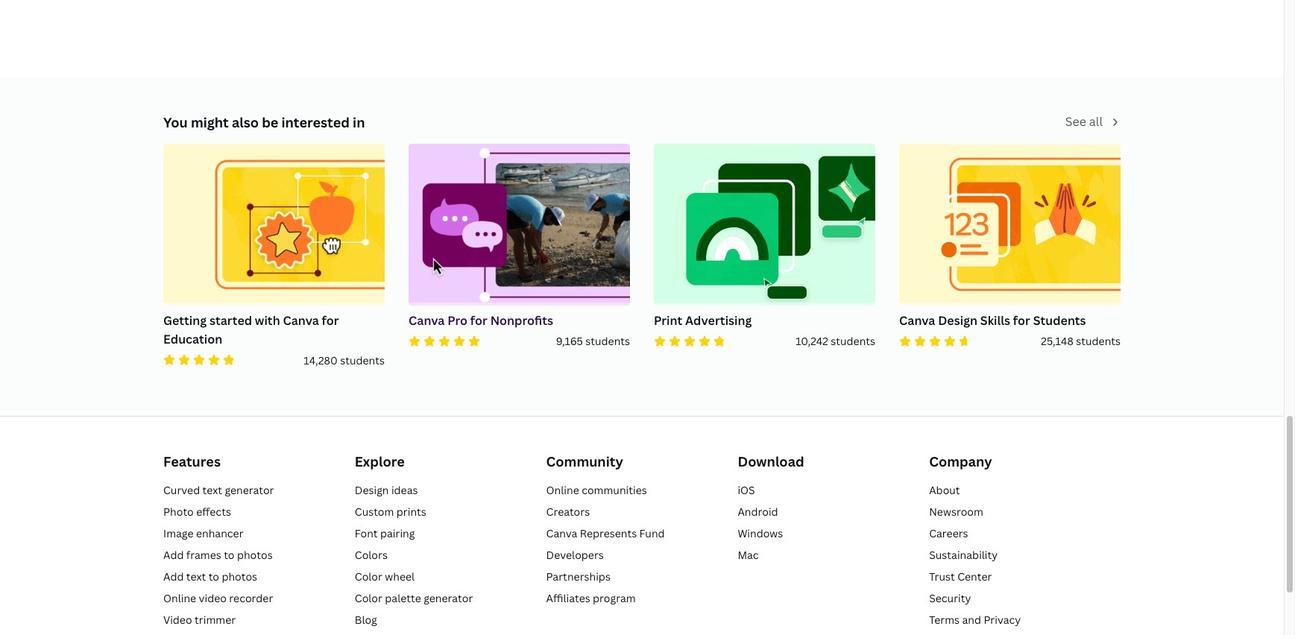 Task type: vqa. For each thing, say whether or not it's contained in the screenshot.


Task type: locate. For each thing, give the bounding box(es) containing it.
you
[[163, 114, 188, 132]]

explore
[[355, 453, 405, 471]]

canva design skills for students link
[[900, 312, 1121, 334]]

0 vertical spatial generator
[[225, 484, 274, 498]]

1 vertical spatial design
[[355, 484, 389, 498]]

with
[[255, 312, 280, 329]]

colors
[[355, 549, 388, 563]]

students right "14,280" on the left
[[340, 354, 385, 368]]

students
[[586, 334, 630, 349], [831, 334, 876, 349], [1077, 334, 1121, 349], [340, 354, 385, 368]]

be
[[262, 114, 279, 132]]

1 vertical spatial color
[[355, 592, 383, 606]]

design
[[939, 312, 978, 329], [355, 484, 389, 498]]

recorder
[[229, 592, 273, 606]]

company
[[930, 453, 993, 471]]

text up effects
[[203, 484, 222, 498]]

pairing
[[380, 527, 415, 541]]

prints
[[397, 505, 427, 519]]

2 color from the top
[[355, 592, 383, 606]]

android
[[738, 505, 779, 519]]

1 vertical spatial photos
[[222, 570, 257, 584]]

photo effects link
[[163, 505, 231, 519]]

about
[[930, 484, 961, 498]]

security link
[[930, 592, 972, 606]]

in
[[353, 114, 365, 132]]

to up video
[[209, 570, 219, 584]]

text down frames
[[186, 570, 206, 584]]

0 horizontal spatial generator
[[225, 484, 274, 498]]

started
[[210, 312, 252, 329]]

online up creators "link"
[[547, 484, 579, 498]]

0 horizontal spatial design
[[355, 484, 389, 498]]

getting started with canva for education link
[[163, 312, 385, 353]]

ios
[[738, 484, 755, 498]]

online
[[547, 484, 579, 498], [163, 592, 196, 606]]

design up custom
[[355, 484, 389, 498]]

0 horizontal spatial for
[[322, 312, 339, 329]]

0 vertical spatial online
[[547, 484, 579, 498]]

blog link
[[355, 613, 377, 628]]

0 vertical spatial color
[[355, 570, 383, 584]]

14,280 students
[[304, 354, 385, 368]]

photos
[[237, 549, 273, 563], [222, 570, 257, 584]]

trust center link
[[930, 570, 992, 584]]

0 horizontal spatial online
[[163, 592, 196, 606]]

affiliates
[[547, 592, 591, 606]]

online up video
[[163, 592, 196, 606]]

add
[[163, 549, 184, 563], [163, 570, 184, 584]]

color up blog "link" at the left bottom
[[355, 592, 383, 606]]

0 vertical spatial text
[[203, 484, 222, 498]]

program
[[593, 592, 636, 606]]

see
[[1066, 114, 1087, 130]]

0 vertical spatial to
[[224, 549, 235, 563]]

1 horizontal spatial generator
[[424, 592, 473, 606]]

add down image
[[163, 549, 184, 563]]

partnerships
[[547, 570, 611, 584]]

photo
[[163, 505, 194, 519]]

canva pro for nonprofits
[[409, 312, 554, 329]]

for right skills
[[1014, 312, 1031, 329]]

interested
[[282, 114, 350, 132]]

to
[[224, 549, 235, 563], [209, 570, 219, 584]]

1 horizontal spatial to
[[224, 549, 235, 563]]

photos up the recorder
[[222, 570, 257, 584]]

color down colors
[[355, 570, 383, 584]]

sustainability link
[[930, 549, 998, 563]]

curved text generator link
[[163, 484, 274, 498]]

1 horizontal spatial design
[[939, 312, 978, 329]]

design inside design ideas custom prints font pairing colors color wheel color palette generator blog
[[355, 484, 389, 498]]

ios android windows mac
[[738, 484, 784, 563]]

print advertising
[[654, 312, 752, 329]]

color
[[355, 570, 383, 584], [355, 592, 383, 606]]

terms and privacy link
[[930, 613, 1021, 628]]

canva
[[283, 312, 319, 329], [409, 312, 445, 329], [900, 312, 936, 329], [547, 527, 578, 541]]

color wheel link
[[355, 570, 415, 584]]

photos down enhancer
[[237, 549, 273, 563]]

online video recorder link
[[163, 592, 273, 606]]

students right 10,242
[[831, 334, 876, 349]]

students right 25,148
[[1077, 334, 1121, 349]]

25,148
[[1042, 334, 1074, 349]]

frames
[[186, 549, 221, 563]]

features
[[163, 453, 221, 471]]

add up video
[[163, 570, 184, 584]]

colors link
[[355, 549, 388, 563]]

font pairing link
[[355, 527, 415, 541]]

for right pro
[[471, 312, 488, 329]]

0 vertical spatial design
[[939, 312, 978, 329]]

canva inside getting started with canva for education
[[283, 312, 319, 329]]

online communities link
[[547, 484, 647, 498]]

palette
[[385, 592, 421, 606]]

getting started with canva for education image
[[163, 144, 385, 306]]

0 vertical spatial add
[[163, 549, 184, 563]]

canva represents fund link
[[547, 527, 665, 541]]

canva design skills for students image
[[900, 144, 1121, 306]]

1 vertical spatial add
[[163, 570, 184, 584]]

for up "14,280" on the left
[[322, 312, 339, 329]]

video trimmer link
[[163, 613, 236, 628]]

font
[[355, 527, 378, 541]]

1 horizontal spatial for
[[471, 312, 488, 329]]

for inside getting started with canva for education
[[322, 312, 339, 329]]

all
[[1090, 114, 1103, 130]]

0 horizontal spatial to
[[209, 570, 219, 584]]

9,165 students
[[556, 334, 630, 349]]

to down enhancer
[[224, 549, 235, 563]]

students for canva pro for nonprofits
[[586, 334, 630, 349]]

education
[[163, 331, 222, 348]]

design left skills
[[939, 312, 978, 329]]

2 add from the top
[[163, 570, 184, 584]]

1 for from the left
[[322, 312, 339, 329]]

3 for from the left
[[1014, 312, 1031, 329]]

generator right palette
[[424, 592, 473, 606]]

add text to photos link
[[163, 570, 257, 584]]

generator up effects
[[225, 484, 274, 498]]

1 color from the top
[[355, 570, 383, 584]]

1 vertical spatial generator
[[424, 592, 473, 606]]

mac link
[[738, 549, 759, 563]]

mac
[[738, 549, 759, 563]]

skills
[[981, 312, 1011, 329]]

1 horizontal spatial online
[[547, 484, 579, 498]]

might
[[191, 114, 229, 132]]

creators
[[547, 505, 590, 519]]

2 horizontal spatial for
[[1014, 312, 1031, 329]]

generator
[[225, 484, 274, 498], [424, 592, 473, 606]]

sustainability
[[930, 549, 998, 563]]

wheel
[[385, 570, 415, 584]]

students for canva design skills for students
[[1077, 334, 1121, 349]]

students right 9,165
[[586, 334, 630, 349]]

about newsroom careers sustainability trust center security terms and privacy
[[930, 484, 1021, 628]]

1 vertical spatial online
[[163, 592, 196, 606]]



Task type: describe. For each thing, give the bounding box(es) containing it.
nonprofits
[[491, 312, 554, 329]]

0 vertical spatial photos
[[237, 549, 273, 563]]

canva design skills for students
[[900, 312, 1087, 329]]

communities
[[582, 484, 647, 498]]

custom prints link
[[355, 505, 427, 519]]

newsroom link
[[930, 505, 984, 519]]

enhancer
[[196, 527, 244, 541]]

print
[[654, 312, 683, 329]]

video
[[199, 592, 227, 606]]

developers
[[547, 549, 604, 563]]

for inside "link"
[[1014, 312, 1031, 329]]

students for print advertising
[[831, 334, 876, 349]]

print advertising image
[[654, 144, 876, 306]]

students for getting started with canva for education
[[340, 354, 385, 368]]

add frames to photos link
[[163, 549, 273, 563]]

canva inside "link"
[[900, 312, 936, 329]]

color palette generator link
[[355, 592, 473, 606]]

terms
[[930, 613, 960, 628]]

center
[[958, 570, 992, 584]]

careers
[[930, 527, 969, 541]]

canva inside online communities creators canva represents fund developers partnerships affiliates program
[[547, 527, 578, 541]]

image enhancer link
[[163, 527, 244, 541]]

online inside curved text generator photo effects image enhancer add frames to photos add text to photos online video recorder video trimmer
[[163, 592, 196, 606]]

affiliates program link
[[547, 592, 636, 606]]

2 for from the left
[[471, 312, 488, 329]]

students
[[1034, 312, 1087, 329]]

1 add from the top
[[163, 549, 184, 563]]

also
[[232, 114, 259, 132]]

newsroom
[[930, 505, 984, 519]]

14,280
[[304, 354, 338, 368]]

community
[[547, 453, 624, 471]]

1 vertical spatial to
[[209, 570, 219, 584]]

see all
[[1066, 114, 1103, 130]]

print advertising link
[[654, 312, 876, 334]]

1 vertical spatial text
[[186, 570, 206, 584]]

fund
[[640, 527, 665, 541]]

security
[[930, 592, 972, 606]]

blog
[[355, 613, 377, 628]]

canva pro for nonprofits image
[[404, 140, 635, 309]]

10,242 students
[[796, 334, 876, 349]]

getting started with canva for education
[[163, 312, 339, 348]]

10,242
[[796, 334, 829, 349]]

about link
[[930, 484, 961, 498]]

canva pro for nonprofits link
[[409, 312, 630, 334]]

partnerships link
[[547, 570, 611, 584]]

image
[[163, 527, 194, 541]]

download
[[738, 453, 805, 471]]

generator inside curved text generator photo effects image enhancer add frames to photos add text to photos online video recorder video trimmer
[[225, 484, 274, 498]]

25,148 students
[[1042, 334, 1121, 349]]

generator inside design ideas custom prints font pairing colors color wheel color palette generator blog
[[424, 592, 473, 606]]

trust
[[930, 570, 956, 584]]

online communities creators canva represents fund developers partnerships affiliates program
[[547, 484, 665, 606]]

ios link
[[738, 484, 755, 498]]

custom
[[355, 505, 394, 519]]

design inside "link"
[[939, 312, 978, 329]]

creators link
[[547, 505, 590, 519]]

privacy
[[984, 613, 1021, 628]]

represents
[[580, 527, 637, 541]]

effects
[[196, 505, 231, 519]]

developers link
[[547, 549, 604, 563]]

video
[[163, 613, 192, 628]]

android link
[[738, 505, 779, 519]]

online inside online communities creators canva represents fund developers partnerships affiliates program
[[547, 484, 579, 498]]

you might also be interested in
[[163, 114, 365, 132]]

see all link
[[1066, 113, 1121, 132]]

getting
[[163, 312, 207, 329]]

curved text generator photo effects image enhancer add frames to photos add text to photos online video recorder video trimmer
[[163, 484, 274, 628]]

9,165
[[556, 334, 583, 349]]

careers link
[[930, 527, 969, 541]]

ideas
[[392, 484, 418, 498]]

advertising
[[686, 312, 752, 329]]

and
[[963, 613, 982, 628]]

design ideas custom prints font pairing colors color wheel color palette generator blog
[[355, 484, 473, 628]]

design ideas link
[[355, 484, 418, 498]]

windows link
[[738, 527, 784, 541]]



